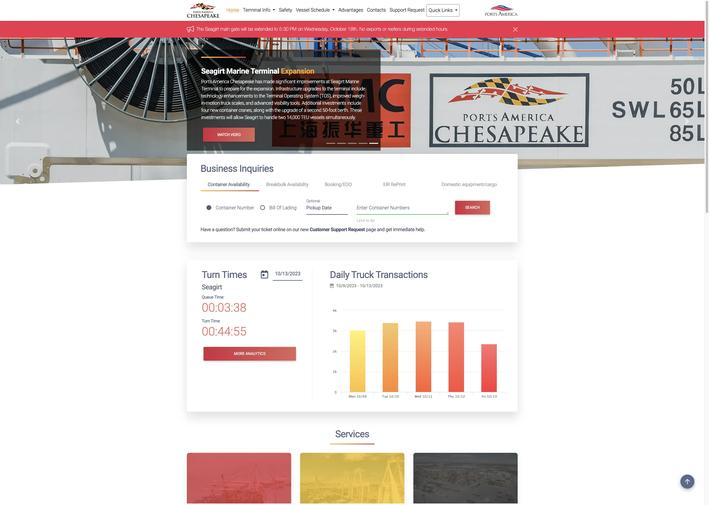 Task type: describe. For each thing, give the bounding box(es) containing it.
our
[[293, 227, 300, 232]]

pm
[[290, 26, 297, 32]]

container
[[220, 108, 238, 113]]

advantages link
[[337, 4, 366, 16]]

10/9/2023
[[336, 283, 357, 289]]

quick links
[[429, 7, 454, 13]]

0 vertical spatial support
[[390, 7, 407, 13]]

made
[[264, 79, 275, 85]]

(tos),
[[320, 93, 332, 99]]

time for 00:03:38
[[215, 295, 224, 300]]

domestic
[[442, 182, 462, 187]]

safety
[[279, 7, 292, 13]]

inquiries
[[240, 163, 274, 174]]

seagirt up 'ports'
[[201, 67, 225, 76]]

help.
[[416, 227, 426, 232]]

1 vertical spatial new
[[301, 227, 309, 232]]

submit
[[236, 227, 251, 232]]

ports america chesapeake has made significant improvements at seagirt marine terminal to                          prepare for the expansion. infrastructure upgrades to the terminal include technology                          enhancements to the terminal operating system (tos), improved weigh- in-motion truck scales,                          and advanced visibility tools. additional investments include four new container cranes,                          along with the upgrade of a second 50-foot berth. these investments will allow seagirt                          to handle two 14,000 teu vessels simultaneously.
[[201, 79, 366, 120]]

0 vertical spatial include
[[352, 86, 366, 92]]

turn for turn times
[[202, 269, 220, 280]]

safety link
[[277, 4, 294, 16]]

america
[[213, 79, 229, 85]]

support request
[[390, 7, 425, 13]]

booking/edo
[[325, 182, 352, 187]]

eir reprint
[[384, 182, 406, 187]]

advanced
[[254, 100, 273, 106]]

or
[[383, 26, 387, 32]]

online
[[274, 227, 286, 232]]

seagirt marine terminal expansion
[[201, 67, 315, 76]]

limit to 50
[[357, 219, 375, 223]]

search button
[[456, 201, 491, 215]]

tools.
[[291, 100, 301, 106]]

on inside the seagirt main gate will be extended to 5:30 pm on wednesday, october 18th.  no exports or reefers during extended hours. alert
[[298, 26, 303, 32]]

significant
[[276, 79, 296, 85]]

the seagirt main gate will be extended to 5:30 pm on wednesday, october 18th.  no exports or reefers during extended hours.
[[197, 26, 449, 32]]

times
[[222, 269, 247, 280]]

have
[[201, 227, 211, 232]]

container for container number
[[216, 205, 236, 211]]

10/13/2023
[[360, 283, 383, 289]]

and inside ports america chesapeake has made significant improvements at seagirt marine terminal to                          prepare for the expansion. infrastructure upgrades to the terminal include technology                          enhancements to the terminal operating system (tos), improved weigh- in-motion truck scales,                          and advanced visibility tools. additional investments include four new container cranes,                          along with the upgrade of a second 50-foot berth. these investments will allow seagirt                          to handle two 14,000 teu vessels simultaneously.
[[246, 100, 253, 106]]

two
[[279, 115, 286, 120]]

enhancements
[[224, 93, 253, 99]]

seagirt inside alert
[[205, 26, 219, 32]]

cranes,
[[239, 108, 253, 113]]

vessel schedule link
[[294, 4, 337, 16]]

the right with
[[275, 108, 281, 113]]

0 vertical spatial investments
[[323, 100, 347, 106]]

operating
[[284, 93, 303, 99]]

vessel
[[296, 7, 310, 13]]

2 extended from the left
[[417, 26, 435, 32]]

visibility
[[275, 100, 290, 106]]

infrastructure
[[276, 86, 302, 92]]

1 horizontal spatial and
[[377, 227, 385, 232]]

more
[[234, 352, 245, 356]]

terminal left info
[[243, 7, 261, 13]]

immediate
[[394, 227, 415, 232]]

simultaneously.
[[326, 115, 356, 120]]

-
[[358, 283, 359, 289]]

during
[[403, 26, 416, 32]]

daily
[[330, 269, 350, 280]]

to up (tos),
[[323, 86, 326, 92]]

on inside main content
[[287, 227, 292, 232]]

eir
[[384, 182, 390, 187]]

home link
[[225, 4, 241, 16]]

Optional text field
[[307, 203, 348, 215]]

these
[[350, 108, 362, 113]]

will inside alert
[[241, 26, 247, 32]]

weigh-
[[352, 93, 365, 99]]

time for 00:44:55
[[211, 319, 220, 324]]

breakbulk availability
[[267, 182, 309, 187]]

1 vertical spatial investments
[[201, 115, 225, 120]]

to up the advanced
[[254, 93, 258, 99]]

main
[[221, 26, 230, 32]]

of
[[299, 108, 303, 113]]

seagirt down cranes,
[[245, 115, 259, 120]]

will inside ports america chesapeake has made significant improvements at seagirt marine terminal to                          prepare for the expansion. infrastructure upgrades to the terminal include technology                          enhancements to the terminal operating system (tos), improved weigh- in-motion truck scales,                          and advanced visibility tools. additional investments include four new container cranes,                          along with the upgrade of a second 50-foot berth. these investments will allow seagirt                          to handle two 14,000 teu vessels simultaneously.
[[226, 115, 233, 120]]

domestic equipment/cargo
[[442, 182, 497, 187]]

search
[[466, 205, 480, 210]]

numbers
[[391, 205, 410, 211]]

marine inside ports america chesapeake has made significant improvements at seagirt marine terminal to                          prepare for the expansion. infrastructure upgrades to the terminal include technology                          enhancements to the terminal operating system (tos), improved weigh- in-motion truck scales,                          and advanced visibility tools. additional investments include four new container cranes,                          along with the upgrade of a second 50-foot berth. these investments will allow seagirt                          to handle two 14,000 teu vessels simultaneously.
[[346, 79, 359, 85]]

to inside the seagirt main gate will be extended to 5:30 pm on wednesday, october 18th.  no exports or reefers during extended hours. alert
[[275, 26, 278, 32]]

watch
[[218, 132, 230, 137]]

contacts link
[[366, 4, 388, 16]]

home
[[227, 7, 239, 13]]

more analytics
[[234, 352, 266, 356]]

50
[[371, 219, 375, 223]]

0 vertical spatial request
[[408, 7, 425, 13]]

close image
[[514, 26, 518, 33]]

to left 50
[[366, 219, 370, 223]]

at
[[326, 79, 330, 85]]

enter
[[357, 205, 368, 211]]

new inside ports america chesapeake has made significant improvements at seagirt marine terminal to                          prepare for the expansion. infrastructure upgrades to the terminal include technology                          enhancements to the terminal operating system (tos), improved weigh- in-motion truck scales,                          and advanced visibility tools. additional investments include four new container cranes,                          along with the upgrade of a second 50-foot berth. these investments will allow seagirt                          to handle two 14,000 teu vessels simultaneously.
[[210, 108, 219, 113]]

watch video
[[218, 132, 241, 137]]

business
[[201, 163, 238, 174]]

chesapeake
[[230, 79, 254, 85]]

the seagirt main gate will be extended to 5:30 pm on wednesday, october 18th.  no exports or reefers during extended hours. alert
[[0, 21, 705, 38]]

the down at
[[327, 86, 334, 92]]

contacts
[[367, 7, 386, 13]]

watch video link
[[203, 128, 255, 142]]

quick links link
[[427, 4, 460, 17]]

1 vertical spatial request
[[349, 227, 365, 232]]

four
[[201, 108, 209, 113]]

eir reprint link
[[377, 179, 435, 190]]

bill
[[270, 205, 276, 211]]

has
[[255, 79, 263, 85]]

improved
[[333, 93, 351, 99]]



Task type: locate. For each thing, give the bounding box(es) containing it.
upgrade
[[282, 108, 298, 113]]

1 extended from the left
[[255, 26, 273, 32]]

availability inside breakbulk availability link
[[288, 182, 309, 187]]

availability
[[229, 182, 250, 187], [288, 182, 309, 187]]

a right have
[[212, 227, 215, 232]]

motion
[[206, 100, 220, 106]]

improvements
[[297, 79, 325, 85]]

turn up queue
[[202, 269, 220, 280]]

truck
[[352, 269, 374, 280]]

ports
[[201, 79, 212, 85]]

0 vertical spatial and
[[246, 100, 253, 106]]

10/9/2023 - 10/13/2023
[[336, 283, 383, 289]]

gate
[[231, 26, 240, 32]]

calendar week image
[[330, 284, 334, 288]]

the right for
[[247, 86, 253, 92]]

1 availability from the left
[[229, 182, 250, 187]]

number
[[237, 205, 254, 211]]

expansion image
[[0, 38, 705, 342]]

time inside queue time 00:03:38
[[215, 295, 224, 300]]

your
[[252, 227, 261, 232]]

to left 5:30 at the left of the page
[[275, 26, 278, 32]]

2 turn from the top
[[202, 319, 210, 324]]

terminal up technology
[[201, 86, 218, 92]]

2 availability from the left
[[288, 182, 309, 187]]

50-
[[323, 108, 329, 113]]

info
[[263, 7, 271, 13]]

include up these
[[348, 100, 361, 106]]

allow
[[234, 115, 244, 120]]

links
[[442, 7, 453, 13]]

to down the along
[[260, 115, 264, 120]]

availability right the "breakbulk"
[[288, 182, 309, 187]]

video
[[231, 132, 241, 137]]

get
[[386, 227, 393, 232]]

for
[[240, 86, 246, 92]]

availability down business inquiries
[[229, 182, 250, 187]]

a
[[304, 108, 307, 113], [212, 227, 215, 232]]

breakbulk availability link
[[259, 179, 318, 190]]

reprint
[[391, 182, 406, 187]]

1 vertical spatial support
[[331, 227, 347, 232]]

request left quick
[[408, 7, 425, 13]]

go to top image
[[681, 475, 695, 489]]

a inside ports america chesapeake has made significant improvements at seagirt marine terminal to                          prepare for the expansion. infrastructure upgrades to the terminal include technology                          enhancements to the terminal operating system (tos), improved weigh- in-motion truck scales,                          and advanced visibility tools. additional investments include four new container cranes,                          along with the upgrade of a second 50-foot berth. these investments will allow seagirt                          to handle two 14,000 teu vessels simultaneously.
[[304, 108, 307, 113]]

additional
[[302, 100, 322, 106]]

0 horizontal spatial will
[[226, 115, 233, 120]]

bullhorn image
[[187, 26, 197, 32]]

container up 50
[[369, 205, 390, 211]]

1 vertical spatial a
[[212, 227, 215, 232]]

0 horizontal spatial and
[[246, 100, 253, 106]]

analytics
[[246, 352, 266, 356]]

0 vertical spatial will
[[241, 26, 247, 32]]

will left be
[[241, 26, 247, 32]]

18th.
[[348, 26, 359, 32]]

container availability
[[208, 182, 250, 187]]

wednesday,
[[305, 26, 329, 32]]

a right of at the left of the page
[[304, 108, 307, 113]]

0 horizontal spatial new
[[210, 108, 219, 113]]

1 horizontal spatial extended
[[417, 26, 435, 32]]

on
[[298, 26, 303, 32], [287, 227, 292, 232]]

calendar day image
[[261, 270, 269, 279]]

investments
[[323, 100, 347, 106], [201, 115, 225, 120]]

services
[[336, 428, 370, 440]]

0 vertical spatial new
[[210, 108, 219, 113]]

request down the "limit"
[[349, 227, 365, 232]]

time inside turn time 00:44:55
[[211, 319, 220, 324]]

0 horizontal spatial extended
[[255, 26, 273, 32]]

foot
[[329, 108, 337, 113]]

upgrades
[[303, 86, 322, 92]]

0 vertical spatial turn
[[202, 269, 220, 280]]

system
[[304, 93, 319, 99]]

advantages
[[339, 7, 364, 13]]

support request link
[[388, 4, 427, 16]]

turn time 00:44:55
[[202, 319, 247, 339]]

1 vertical spatial include
[[348, 100, 361, 106]]

new right our at the left top of the page
[[301, 227, 309, 232]]

0 horizontal spatial marine
[[227, 67, 249, 76]]

container down business
[[208, 182, 227, 187]]

0 vertical spatial time
[[215, 295, 224, 300]]

support up reefers
[[390, 7, 407, 13]]

question?
[[216, 227, 235, 232]]

1 vertical spatial marine
[[346, 79, 359, 85]]

1 turn from the top
[[202, 269, 220, 280]]

and up cranes,
[[246, 100, 253, 106]]

seagirt up queue
[[202, 283, 222, 291]]

1 vertical spatial and
[[377, 227, 385, 232]]

no
[[360, 26, 366, 32]]

request
[[408, 7, 425, 13], [349, 227, 365, 232]]

marine up the terminal
[[346, 79, 359, 85]]

0 horizontal spatial support
[[331, 227, 347, 232]]

equipment/cargo
[[463, 182, 497, 187]]

marine up chesapeake
[[227, 67, 249, 76]]

time right queue
[[215, 295, 224, 300]]

seagirt up the terminal
[[331, 79, 345, 85]]

customer support request link
[[310, 227, 365, 232]]

vessel schedule
[[296, 7, 332, 13]]

more analytics link
[[204, 347, 296, 361]]

Enter Container Numbers text field
[[357, 205, 449, 215]]

along
[[254, 108, 265, 113]]

main content
[[183, 154, 523, 505]]

1 horizontal spatial will
[[241, 26, 247, 32]]

will
[[241, 26, 247, 32], [226, 115, 233, 120]]

include up weigh-
[[352, 86, 366, 92]]

1 horizontal spatial marine
[[346, 79, 359, 85]]

turn
[[202, 269, 220, 280], [202, 319, 210, 324]]

to down america
[[219, 86, 223, 92]]

availability for breakbulk availability
[[288, 182, 309, 187]]

schedule
[[311, 7, 330, 13]]

container for container availability
[[208, 182, 227, 187]]

0 horizontal spatial request
[[349, 227, 365, 232]]

limit
[[357, 219, 366, 223]]

terminal
[[335, 86, 351, 92]]

with
[[266, 108, 274, 113]]

seagirt right the
[[205, 26, 219, 32]]

queue
[[202, 295, 214, 300]]

the seagirt main gate will be extended to 5:30 pm on wednesday, october 18th.  no exports or reefers during extended hours. link
[[197, 26, 449, 32]]

terminal up visibility
[[266, 93, 283, 99]]

1 horizontal spatial support
[[390, 7, 407, 13]]

0 horizontal spatial investments
[[201, 115, 225, 120]]

new down "motion"
[[210, 108, 219, 113]]

to
[[275, 26, 278, 32], [219, 86, 223, 92], [323, 86, 326, 92], [254, 93, 258, 99], [260, 115, 264, 120], [366, 219, 370, 223]]

container left number
[[216, 205, 236, 211]]

1 horizontal spatial on
[[298, 26, 303, 32]]

1 vertical spatial turn
[[202, 319, 210, 324]]

container availability link
[[201, 179, 259, 191]]

turn up 00:44:55
[[202, 319, 210, 324]]

availability for container availability
[[229, 182, 250, 187]]

the
[[197, 26, 204, 32]]

main content containing 00:03:38
[[183, 154, 523, 505]]

container inside "container availability" link
[[208, 182, 227, 187]]

1 vertical spatial will
[[226, 115, 233, 120]]

turn times
[[202, 269, 247, 280]]

second
[[308, 108, 322, 113]]

0 vertical spatial on
[[298, 26, 303, 32]]

extended
[[255, 26, 273, 32], [417, 26, 435, 32]]

support right "customer"
[[331, 227, 347, 232]]

extended right be
[[255, 26, 273, 32]]

truck
[[221, 100, 231, 106]]

1 vertical spatial time
[[211, 319, 220, 324]]

0 horizontal spatial on
[[287, 227, 292, 232]]

extended right during
[[417, 26, 435, 32]]

page
[[366, 227, 376, 232]]

1 horizontal spatial investments
[[323, 100, 347, 106]]

1 horizontal spatial a
[[304, 108, 307, 113]]

time up 00:44:55
[[211, 319, 220, 324]]

will down the container
[[226, 115, 233, 120]]

0 horizontal spatial availability
[[229, 182, 250, 187]]

scales,
[[232, 100, 245, 106]]

bill of lading
[[270, 205, 297, 211]]

None text field
[[273, 269, 303, 281]]

0 vertical spatial a
[[304, 108, 307, 113]]

turn for turn time 00:44:55
[[202, 319, 210, 324]]

investments down the four
[[201, 115, 225, 120]]

quick
[[429, 7, 441, 13]]

new
[[210, 108, 219, 113], [301, 227, 309, 232]]

1 horizontal spatial availability
[[288, 182, 309, 187]]

00:03:38
[[202, 301, 247, 315]]

customer
[[310, 227, 330, 232]]

transactions
[[376, 269, 428, 280]]

booking/edo link
[[318, 179, 377, 190]]

investments up foot in the left top of the page
[[323, 100, 347, 106]]

on right pm
[[298, 26, 303, 32]]

be
[[248, 26, 254, 32]]

1 horizontal spatial request
[[408, 7, 425, 13]]

1 vertical spatial on
[[287, 227, 292, 232]]

ticket
[[262, 227, 273, 232]]

terminal info
[[243, 7, 272, 13]]

turn inside turn time 00:44:55
[[202, 319, 210, 324]]

terminal up made at the top left
[[251, 67, 280, 76]]

queue time 00:03:38
[[202, 295, 247, 315]]

and left get
[[377, 227, 385, 232]]

domestic equipment/cargo link
[[435, 179, 505, 190]]

on left our at the left top of the page
[[287, 227, 292, 232]]

0 vertical spatial marine
[[227, 67, 249, 76]]

exports
[[367, 26, 382, 32]]

enter container numbers
[[357, 205, 410, 211]]

0 horizontal spatial a
[[212, 227, 215, 232]]

the up the advanced
[[259, 93, 265, 99]]

availability inside "container availability" link
[[229, 182, 250, 187]]

1 horizontal spatial new
[[301, 227, 309, 232]]



Task type: vqa. For each thing, say whether or not it's contained in the screenshot.
Watch
yes



